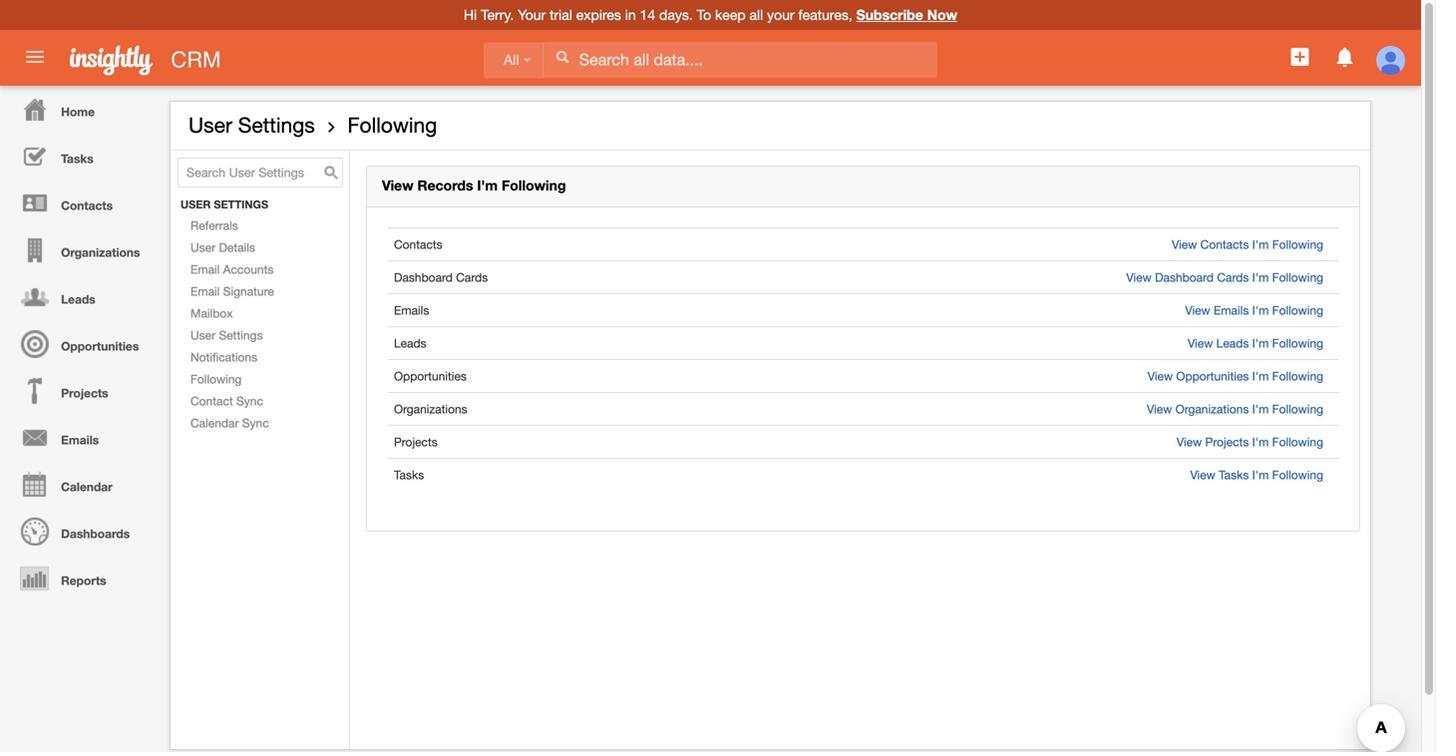 Task type: describe. For each thing, give the bounding box(es) containing it.
i'm for contacts
[[1252, 237, 1269, 251]]

hi
[[464, 6, 477, 23]]

2 horizontal spatial contacts
[[1200, 237, 1249, 251]]

1 vertical spatial following link
[[171, 368, 349, 390]]

records
[[417, 177, 473, 194]]

following up records
[[348, 113, 437, 137]]

accounts
[[223, 262, 274, 276]]

following for view emails i'm following
[[1272, 303, 1323, 317]]

1 horizontal spatial opportunities
[[394, 369, 467, 383]]

view for view records i'm following
[[382, 177, 414, 194]]

terry.
[[481, 6, 514, 23]]

view for view organizations i'm following
[[1147, 402, 1172, 416]]

settings
[[214, 198, 268, 211]]

0 horizontal spatial emails
[[61, 433, 99, 447]]

view for view tasks i'm following
[[1190, 468, 1216, 482]]

0 vertical spatial settings
[[238, 113, 315, 137]]

0 horizontal spatial leads
[[61, 292, 95, 306]]

leads link
[[5, 273, 160, 320]]

following for view leads i'm following
[[1272, 336, 1323, 350]]

2 horizontal spatial projects
[[1205, 435, 1249, 449]]

i'm for records
[[477, 177, 498, 194]]

Search all data.... text field
[[544, 42, 937, 78]]

view opportunities i'm following
[[1148, 369, 1323, 383]]

details
[[219, 240, 255, 254]]

projects link
[[5, 367, 160, 414]]

view projects i'm following link
[[1177, 435, 1323, 449]]

1 horizontal spatial organizations
[[394, 402, 467, 416]]

i'm for opportunities
[[1252, 369, 1269, 383]]

1 horizontal spatial contacts
[[394, 237, 443, 251]]

i'm up view emails i'm following
[[1252, 270, 1269, 284]]

crm
[[171, 47, 221, 72]]

days.
[[659, 6, 693, 23]]

following for view tasks i'm following
[[1272, 468, 1323, 482]]

notifications image
[[1333, 45, 1357, 69]]

referrals link
[[171, 215, 349, 236]]

1 horizontal spatial emails
[[394, 303, 429, 317]]

your
[[518, 6, 546, 23]]

i'm for tasks
[[1252, 468, 1269, 482]]

1 vertical spatial user
[[190, 240, 216, 254]]

view records i'm following
[[382, 177, 566, 194]]

view for view projects i'm following
[[1177, 435, 1202, 449]]

home link
[[5, 86, 160, 133]]

home
[[61, 105, 95, 119]]

1 email from the top
[[190, 262, 220, 276]]

view projects i'm following
[[1177, 435, 1323, 449]]

now
[[927, 6, 957, 23]]

contact sync link
[[171, 390, 349, 412]]

1 horizontal spatial leads
[[394, 336, 427, 350]]

to
[[697, 6, 711, 23]]

reports link
[[5, 555, 160, 601]]

2 horizontal spatial emails
[[1214, 303, 1249, 317]]

email signature link
[[171, 280, 349, 302]]

1 dashboard from the left
[[394, 270, 453, 284]]

view for view emails i'm following
[[1185, 303, 1210, 317]]

opportunities inside "link"
[[61, 339, 139, 353]]

following inside user settings referrals user details email accounts email signature mailbox user settings notifications following contact sync calendar sync
[[190, 372, 242, 386]]

following up view emails i'm following
[[1272, 270, 1323, 284]]

view opportunities i'm following link
[[1148, 369, 1323, 383]]

signature
[[223, 284, 274, 298]]

following for view projects i'm following
[[1272, 435, 1323, 449]]

dashboard cards
[[394, 270, 488, 284]]

dashboards
[[61, 527, 130, 541]]

calendar inside user settings referrals user details email accounts email signature mailbox user settings notifications following contact sync calendar sync
[[190, 416, 239, 430]]

trial
[[550, 6, 572, 23]]

view contacts i'm following link
[[1172, 237, 1323, 251]]

1 cards from the left
[[456, 270, 488, 284]]

1 horizontal spatial projects
[[394, 435, 438, 449]]

0 vertical spatial following link
[[348, 113, 437, 137]]

organizations link
[[5, 226, 160, 273]]

2 email from the top
[[190, 284, 220, 298]]

all
[[504, 52, 519, 68]]

i'm for emails
[[1252, 303, 1269, 317]]

14
[[640, 6, 655, 23]]

tasks inside "link"
[[61, 152, 93, 166]]

view dashboard cards i'm following
[[1126, 270, 1323, 284]]

1 vertical spatial sync
[[242, 416, 269, 430]]

all link
[[484, 42, 544, 78]]

email accounts link
[[171, 258, 349, 280]]

2 horizontal spatial organizations
[[1176, 402, 1249, 416]]

user settings
[[189, 113, 315, 137]]

subscribe
[[856, 6, 923, 23]]

2 vertical spatial user
[[190, 328, 216, 342]]

in
[[625, 6, 636, 23]]

referrals
[[190, 218, 238, 232]]

mailbox
[[190, 306, 233, 320]]

view for view opportunities i'm following
[[1148, 369, 1173, 383]]



Task type: vqa. For each thing, say whether or not it's contained in the screenshot.
I'm for Tasks
yes



Task type: locate. For each thing, give the bounding box(es) containing it.
1 horizontal spatial calendar
[[190, 416, 239, 430]]

all
[[750, 6, 763, 23]]

following
[[348, 113, 437, 137], [502, 177, 566, 194], [1272, 237, 1323, 251], [1272, 270, 1323, 284], [1272, 303, 1323, 317], [1272, 336, 1323, 350], [1272, 369, 1323, 383], [190, 372, 242, 386], [1272, 402, 1323, 416], [1272, 435, 1323, 449], [1272, 468, 1323, 482]]

white image
[[555, 50, 569, 64]]

user settings referrals user details email accounts email signature mailbox user settings notifications following contact sync calendar sync
[[181, 198, 274, 430]]

leads up opportunities "link"
[[61, 292, 95, 306]]

i'm for projects
[[1252, 435, 1269, 449]]

0 horizontal spatial tasks
[[61, 152, 93, 166]]

0 vertical spatial email
[[190, 262, 220, 276]]

notifications
[[190, 350, 257, 364]]

contact
[[190, 394, 233, 408]]

i'm for leads
[[1252, 336, 1269, 350]]

email down details
[[190, 262, 220, 276]]

2 cards from the left
[[1217, 270, 1249, 284]]

1 vertical spatial email
[[190, 284, 220, 298]]

2 horizontal spatial tasks
[[1219, 468, 1249, 482]]

settings inside user settings referrals user details email accounts email signature mailbox user settings notifications following contact sync calendar sync
[[219, 328, 263, 342]]

i'm down view projects i'm following
[[1252, 468, 1269, 482]]

tasks link
[[5, 133, 160, 180]]

1 horizontal spatial tasks
[[394, 468, 424, 482]]

0 horizontal spatial cards
[[456, 270, 488, 284]]

2 dashboard from the left
[[1155, 270, 1214, 284]]

0 horizontal spatial calendar
[[61, 480, 113, 494]]

settings
[[238, 113, 315, 137], [219, 328, 263, 342]]

calendar up dashboards link
[[61, 480, 113, 494]]

i'm
[[477, 177, 498, 194], [1252, 237, 1269, 251], [1252, 270, 1269, 284], [1252, 303, 1269, 317], [1252, 336, 1269, 350], [1252, 369, 1269, 383], [1252, 402, 1269, 416], [1252, 435, 1269, 449], [1252, 468, 1269, 482]]

view for view leads i'm following
[[1188, 336, 1213, 350]]

leads up view opportunities i'm following 'link'
[[1216, 336, 1249, 350]]

tasks
[[61, 152, 93, 166], [394, 468, 424, 482], [1219, 468, 1249, 482]]

calendar
[[190, 416, 239, 430], [61, 480, 113, 494]]

email up mailbox
[[190, 284, 220, 298]]

0 vertical spatial calendar
[[190, 416, 239, 430]]

opportunities up projects 'link'
[[61, 339, 139, 353]]

cards
[[456, 270, 488, 284], [1217, 270, 1249, 284]]

following down view emails i'm following link
[[1272, 336, 1323, 350]]

leads
[[61, 292, 95, 306], [394, 336, 427, 350], [1216, 336, 1249, 350]]

opportunities up view organizations i'm following link
[[1176, 369, 1249, 383]]

view contacts i'm following
[[1172, 237, 1323, 251]]

following link
[[348, 113, 437, 137], [171, 368, 349, 390]]

1 horizontal spatial cards
[[1217, 270, 1249, 284]]

1 vertical spatial calendar
[[61, 480, 113, 494]]

calendar link
[[5, 461, 160, 508]]

view dashboard cards i'm following link
[[1126, 270, 1323, 284]]

email
[[190, 262, 220, 276], [190, 284, 220, 298]]

view tasks i'm following
[[1190, 468, 1323, 482]]

i'm down the view leads i'm following
[[1252, 369, 1269, 383]]

following down view leads i'm following "link"
[[1272, 369, 1323, 383]]

following for view organizations i'm following
[[1272, 402, 1323, 416]]

cards down view contacts i'm following link at the top right
[[1217, 270, 1249, 284]]

view tasks i'm following link
[[1190, 468, 1323, 482]]

opportunities link
[[5, 320, 160, 367]]

emails down view dashboard cards i'm following link on the top of page
[[1214, 303, 1249, 317]]

reports
[[61, 573, 106, 587]]

emails link
[[5, 414, 160, 461]]

0 vertical spatial user
[[189, 113, 232, 137]]

sync up calendar sync link
[[236, 394, 263, 408]]

leads down dashboard cards
[[394, 336, 427, 350]]

view emails i'm following link
[[1185, 303, 1323, 317]]

sync
[[236, 394, 263, 408], [242, 416, 269, 430]]

contacts link
[[5, 180, 160, 226]]

i'm up view dashboard cards i'm following on the right of page
[[1252, 237, 1269, 251]]

calendar sync link
[[171, 412, 349, 434]]

navigation containing home
[[0, 86, 160, 601]]

view emails i'm following
[[1185, 303, 1323, 317]]

i'm right records
[[477, 177, 498, 194]]

projects
[[61, 386, 108, 400], [394, 435, 438, 449], [1205, 435, 1249, 449]]

settings up notifications
[[219, 328, 263, 342]]

mailbox link
[[171, 302, 349, 324]]

view
[[382, 177, 414, 194], [1172, 237, 1197, 251], [1126, 270, 1152, 284], [1185, 303, 1210, 317], [1188, 336, 1213, 350], [1148, 369, 1173, 383], [1147, 402, 1172, 416], [1177, 435, 1202, 449], [1190, 468, 1216, 482]]

view leads i'm following
[[1188, 336, 1323, 350]]

Search User Settings text field
[[178, 158, 343, 188]]

view organizations i'm following
[[1147, 402, 1323, 416]]

expires
[[576, 6, 621, 23]]

0 vertical spatial user settings link
[[189, 113, 315, 137]]

i'm down view emails i'm following link
[[1252, 336, 1269, 350]]

user down mailbox
[[190, 328, 216, 342]]

keep
[[715, 6, 746, 23]]

navigation
[[0, 86, 160, 601]]

1 horizontal spatial dashboard
[[1155, 270, 1214, 284]]

0 horizontal spatial contacts
[[61, 198, 113, 212]]

user settings link
[[189, 113, 315, 137], [171, 324, 349, 346]]

cards down view records i'm following
[[456, 270, 488, 284]]

emails up 'calendar' link
[[61, 433, 99, 447]]

sync down the "contact sync" link at the left bottom
[[242, 416, 269, 430]]

dashboard down records
[[394, 270, 453, 284]]

view for view contacts i'm following
[[1172, 237, 1197, 251]]

following for view records i'm following
[[502, 177, 566, 194]]

opportunities down dashboard cards
[[394, 369, 467, 383]]

contacts up "organizations" link at the left of page
[[61, 198, 113, 212]]

opportunities
[[61, 339, 139, 353], [394, 369, 467, 383], [1176, 369, 1249, 383]]

emails down dashboard cards
[[394, 303, 429, 317]]

2 horizontal spatial leads
[[1216, 336, 1249, 350]]

contacts up dashboard cards
[[394, 237, 443, 251]]

user
[[189, 113, 232, 137], [190, 240, 216, 254], [190, 328, 216, 342]]

contacts
[[61, 198, 113, 212], [394, 237, 443, 251], [1200, 237, 1249, 251]]

hi terry. your trial expires in 14 days. to keep all your features, subscribe now
[[464, 6, 957, 23]]

following right records
[[502, 177, 566, 194]]

user down referrals
[[190, 240, 216, 254]]

0 horizontal spatial opportunities
[[61, 339, 139, 353]]

0 horizontal spatial projects
[[61, 386, 108, 400]]

following link down notifications
[[171, 368, 349, 390]]

1 vertical spatial settings
[[219, 328, 263, 342]]

calendar down contact
[[190, 416, 239, 430]]

following link up records
[[348, 113, 437, 137]]

0 vertical spatial sync
[[236, 394, 263, 408]]

0 horizontal spatial dashboard
[[394, 270, 453, 284]]

i'm for organizations
[[1252, 402, 1269, 416]]

following up view tasks i'm following
[[1272, 435, 1323, 449]]

user settings link up search user settings text box
[[189, 113, 315, 137]]

following up view emails i'm following link
[[1272, 237, 1323, 251]]

user
[[181, 198, 211, 211]]

view organizations i'm following link
[[1147, 402, 1323, 416]]

i'm up view leads i'm following "link"
[[1252, 303, 1269, 317]]

0 horizontal spatial organizations
[[61, 245, 140, 259]]

1 vertical spatial user settings link
[[171, 324, 349, 346]]

dashboards link
[[5, 508, 160, 555]]

view leads i'm following link
[[1188, 336, 1323, 350]]

following for view contacts i'm following
[[1272, 237, 1323, 251]]

i'm up "view tasks i'm following" link
[[1252, 435, 1269, 449]]

notifications link
[[171, 346, 349, 368]]

projects inside 'link'
[[61, 386, 108, 400]]

your
[[767, 6, 795, 23]]

emails
[[394, 303, 429, 317], [1214, 303, 1249, 317], [61, 433, 99, 447]]

contacts up view dashboard cards i'm following on the right of page
[[1200, 237, 1249, 251]]

organizations
[[61, 245, 140, 259], [394, 402, 467, 416], [1176, 402, 1249, 416]]

settings up search user settings text box
[[238, 113, 315, 137]]

user details link
[[171, 236, 349, 258]]

2 horizontal spatial opportunities
[[1176, 369, 1249, 383]]

following for view opportunities i'm following
[[1272, 369, 1323, 383]]

following up view projects i'm following link
[[1272, 402, 1323, 416]]

features,
[[798, 6, 852, 23]]

i'm up view projects i'm following link
[[1252, 402, 1269, 416]]

following up contact
[[190, 372, 242, 386]]

dashboard
[[394, 270, 453, 284], [1155, 270, 1214, 284]]

user settings link up notifications
[[171, 324, 349, 346]]

following down view projects i'm following
[[1272, 468, 1323, 482]]

subscribe now link
[[856, 6, 957, 23]]

following up view leads i'm following "link"
[[1272, 303, 1323, 317]]

dashboard down view contacts i'm following
[[1155, 270, 1214, 284]]

calendar inside 'calendar' link
[[61, 480, 113, 494]]

view for view dashboard cards i'm following
[[1126, 270, 1152, 284]]

user down crm
[[189, 113, 232, 137]]



